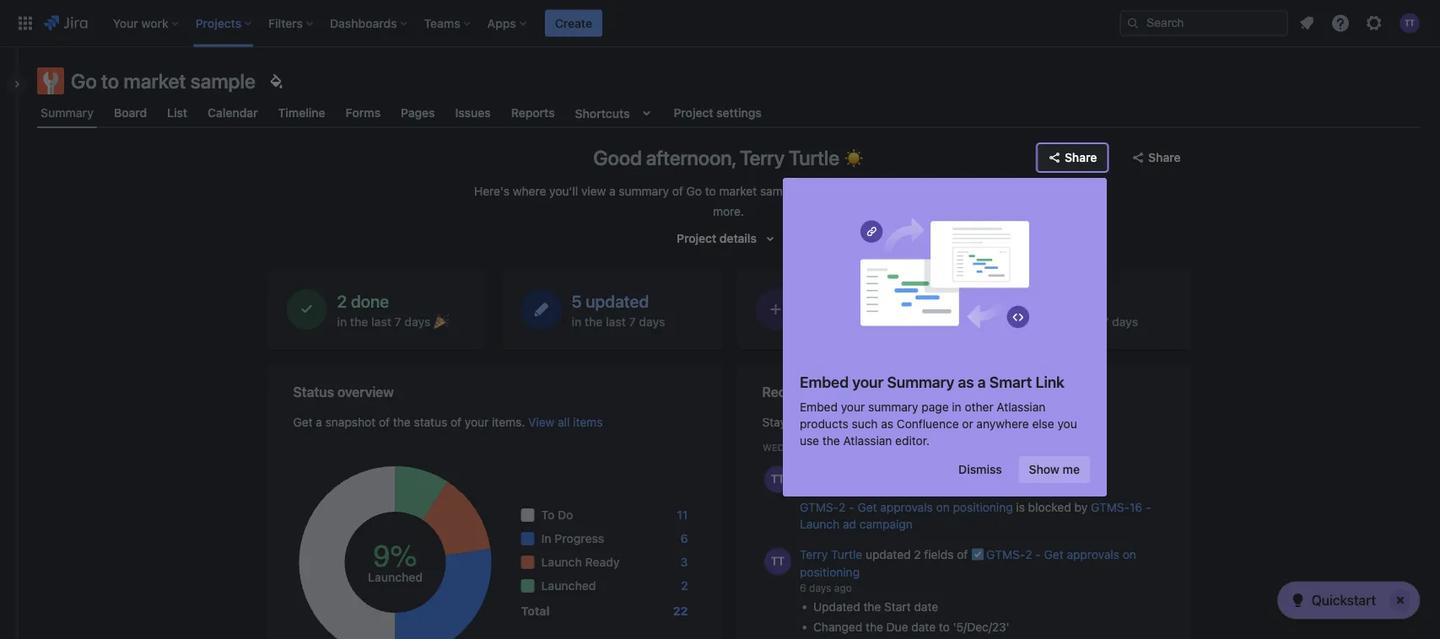 Task type: vqa. For each thing, say whether or not it's contained in the screenshot.
STATUS CATEGORY : DONE
no



Task type: locate. For each thing, give the bounding box(es) containing it.
a up other
[[978, 373, 986, 392]]

1 embed from the top
[[800, 373, 849, 392]]

0 horizontal spatial market
[[124, 69, 186, 93]]

reports link
[[508, 98, 558, 128]]

in inside 5 updated in the last 7 days
[[572, 315, 582, 329]]

2 gtms-2 - get approvals on positioning link from the top
[[800, 548, 1136, 580]]

primary element
[[10, 0, 1120, 47]]

0 vertical spatial 6 days ago
[[800, 483, 852, 495]]

a inside the here's where you'll view a summary of go to market sample's status, priorities, workload, and more.
[[609, 184, 616, 198]]

1 horizontal spatial go
[[687, 184, 702, 198]]

calendar
[[208, 106, 258, 120]]

2 embed from the top
[[800, 400, 838, 414]]

6 days ago up ad
[[800, 483, 852, 495]]

the inside embed your summary page in other atlassian products such as confluence or anywhere else you use the atlassian editor.
[[823, 434, 840, 448]]

in the next 7 days link
[[970, 269, 1191, 350]]

0 vertical spatial terry turtle image
[[764, 466, 791, 493]]

show
[[1029, 463, 1060, 477]]

1 vertical spatial your
[[841, 400, 865, 414]]

2 horizontal spatial get
[[1044, 548, 1064, 562]]

0 vertical spatial market
[[124, 69, 186, 93]]

gtms- right the 'by'
[[1091, 501, 1130, 515]]

board link
[[111, 98, 150, 128]]

your inside embed your summary page in other atlassian products such as confluence or anywhere else you use the atlassian editor.
[[841, 400, 865, 414]]

days inside 5 updated in the last 7 days
[[639, 315, 665, 329]]

22 link
[[673, 603, 688, 620]]

in inside 1 created in the last 7 days
[[806, 315, 816, 329]]

turtle down ad
[[831, 548, 862, 562]]

1 vertical spatial a
[[978, 373, 986, 392]]

atlassian
[[997, 400, 1046, 414], [844, 434, 892, 448]]

stay up to date with what's happening across the project.
[[763, 416, 1076, 430]]

do
[[558, 508, 573, 522]]

launch
[[800, 518, 839, 532], [541, 556, 582, 570]]

1 vertical spatial gtms-2 - get approvals on positioning link
[[800, 548, 1136, 580]]

market inside the here's where you'll view a summary of go to market sample's status, priorities, workload, and more.
[[719, 184, 757, 198]]

market up list
[[124, 69, 186, 93]]

the inside 1 created in the last 7 days
[[819, 315, 838, 329]]

date for to
[[821, 416, 845, 430]]

2 horizontal spatial a
[[978, 373, 986, 392]]

6
[[800, 483, 806, 495], [681, 532, 688, 546], [800, 582, 806, 594]]

date right start
[[914, 600, 938, 614]]

0 horizontal spatial -
[[849, 501, 854, 515]]

6 days ago up updated
[[800, 582, 852, 594]]

in for 2
[[337, 315, 347, 329]]

to inside the here's where you'll view a summary of go to market sample's status, priorities, workload, and more.
[[705, 184, 716, 198]]

2 up ad
[[839, 501, 846, 515]]

3
[[681, 556, 688, 570]]

launch inside gtms-16 - launch ad campaign
[[800, 518, 839, 532]]

2 ago from the top
[[834, 582, 852, 594]]

7
[[395, 315, 401, 329], [629, 315, 636, 329], [864, 315, 871, 329], [1103, 315, 1109, 329]]

start
[[884, 600, 911, 614]]

0 vertical spatial updated
[[586, 291, 649, 311]]

1 horizontal spatial atlassian
[[997, 400, 1046, 414]]

0 vertical spatial a
[[609, 184, 616, 198]]

of inside the here's where you'll view a summary of go to market sample's status, priorities, workload, and more.
[[672, 184, 683, 198]]

else
[[1033, 417, 1055, 431]]

launch up launched
[[541, 556, 582, 570]]

0 vertical spatial go
[[71, 69, 97, 93]]

1 vertical spatial turtle
[[831, 548, 862, 562]]

as right the such
[[881, 417, 894, 431]]

3 last from the left
[[841, 315, 861, 329]]

1 horizontal spatial terry
[[800, 548, 828, 562]]

- right 16
[[1146, 501, 1151, 515]]

status
[[414, 416, 448, 430]]

create banner
[[0, 0, 1441, 47]]

what's
[[874, 416, 910, 430]]

products
[[800, 417, 849, 431]]

priorities,
[[852, 184, 904, 198]]

0 vertical spatial ago
[[834, 483, 852, 495]]

as inside embed your summary page in other atlassian products such as confluence or anywhere else you use the atlassian editor.
[[881, 417, 894, 431]]

6 down terry turtle link
[[800, 582, 806, 594]]

3 7 from the left
[[864, 315, 871, 329]]

22
[[673, 605, 688, 619]]

turtle up "status,"
[[789, 146, 840, 169]]

launch left ad
[[800, 518, 839, 532]]

tab list containing summary
[[27, 98, 1431, 128]]

recent
[[763, 384, 807, 400]]

1 7 from the left
[[395, 315, 401, 329]]

approvals
[[880, 501, 933, 515], [1067, 548, 1120, 562]]

good afternoon, terry turtle ☀️
[[594, 146, 864, 169]]

7 inside 1 created in the last 7 days
[[864, 315, 871, 329]]

1 vertical spatial as
[[881, 417, 894, 431]]

items
[[573, 416, 603, 430]]

- down blocked
[[1035, 548, 1041, 562]]

gtms-2 - get approvals on positioning link
[[800, 501, 1013, 515], [800, 548, 1136, 580]]

total
[[521, 605, 550, 619]]

1 last from the left
[[371, 315, 392, 329]]

quickstart button
[[1278, 582, 1420, 619]]

board
[[114, 106, 147, 120]]

gtms- for gtms-2 - get approvals on positioning
[[986, 548, 1025, 562]]

forms link
[[342, 98, 384, 128]]

on up fields
[[936, 501, 950, 515]]

terry up updated
[[800, 548, 828, 562]]

0 horizontal spatial summary
[[619, 184, 669, 198]]

- inside gtms-2 - get approvals on positioning
[[1035, 548, 1041, 562]]

summary down good
[[619, 184, 669, 198]]

market up more.
[[719, 184, 757, 198]]

2 left done
[[337, 291, 347, 311]]

1 horizontal spatial a
[[609, 184, 616, 198]]

- for gtms-2 - get approvals on positioning is blocked by
[[849, 501, 854, 515]]

0 vertical spatial summary
[[619, 184, 669, 198]]

0 horizontal spatial summary
[[41, 106, 94, 120]]

- up ad
[[849, 501, 854, 515]]

to up more.
[[705, 184, 716, 198]]

approvals down the 'by'
[[1067, 548, 1120, 562]]

0 vertical spatial summary
[[41, 106, 94, 120]]

1 vertical spatial market
[[719, 184, 757, 198]]

get inside gtms-2 - get approvals on positioning
[[1044, 548, 1064, 562]]

0 vertical spatial embed
[[800, 373, 849, 392]]

get down blocked
[[1044, 548, 1064, 562]]

2 vertical spatial get
[[1044, 548, 1064, 562]]

embed your summary page in other atlassian products such as confluence or anywhere else you use the atlassian editor.
[[800, 400, 1078, 448]]

wednesday,
[[763, 442, 824, 453]]

1 vertical spatial 6 days ago
[[800, 582, 852, 594]]

of down the 'afternoon,'
[[672, 184, 683, 198]]

terry turtle image left terry turtle link
[[764, 548, 791, 575]]

terry turtle image down wednesday,
[[764, 466, 791, 493]]

get
[[293, 416, 313, 430], [857, 501, 877, 515], [1044, 548, 1064, 562]]

0 vertical spatial date
[[821, 416, 845, 430]]

0 horizontal spatial launch
[[541, 556, 582, 570]]

1 horizontal spatial updated
[[865, 548, 911, 562]]

1 horizontal spatial -
[[1035, 548, 1041, 562]]

6 down wednesday,
[[800, 483, 806, 495]]

summary inside embed your summary page in other atlassian products such as confluence or anywhere else you use the atlassian editor.
[[868, 400, 919, 414]]

1 vertical spatial ago
[[834, 582, 852, 594]]

ago up ad
[[834, 483, 852, 495]]

in left next
[[1041, 315, 1051, 329]]

last for done
[[371, 315, 392, 329]]

1 horizontal spatial on
[[1123, 548, 1136, 562]]

1 horizontal spatial summary
[[868, 400, 919, 414]]

gtms-2 - get approvals on positioning is blocked by
[[800, 501, 1088, 515]]

0 horizontal spatial gtms-
[[800, 501, 839, 515]]

0 horizontal spatial approvals
[[880, 501, 933, 515]]

of
[[672, 184, 683, 198], [379, 416, 390, 430], [451, 416, 462, 430], [957, 548, 968, 562]]

here's where you'll view a summary of go to market sample's status, priorities, workload, and more.
[[474, 184, 983, 219]]

afternoon,
[[646, 146, 736, 169]]

updated down campaign
[[865, 548, 911, 562]]

gtms-2 - get approvals on positioning link up campaign
[[800, 501, 1013, 515]]

- for gtms-16 - launch ad campaign
[[1146, 501, 1151, 515]]

1 vertical spatial terry
[[800, 548, 828, 562]]

get for gtms-2 - get approvals on positioning is blocked by
[[857, 501, 877, 515]]

as up other
[[958, 373, 974, 392]]

tab list
[[27, 98, 1431, 128]]

2 horizontal spatial last
[[841, 315, 861, 329]]

1 vertical spatial date
[[914, 600, 938, 614]]

1 horizontal spatial positioning
[[953, 501, 1013, 515]]

1 horizontal spatial approvals
[[1067, 548, 1120, 562]]

positioning down terry turtle link
[[800, 566, 860, 580]]

0 horizontal spatial atlassian
[[844, 434, 892, 448]]

gtms-2 - get approvals on positioning link down gtms-16 - launch ad campaign link
[[800, 548, 1136, 580]]

positioning for gtms-2 - get approvals on positioning
[[800, 566, 860, 580]]

terry turtle updated 2 fields of
[[800, 548, 971, 562]]

2 terry turtle image from the top
[[764, 548, 791, 575]]

2 vertical spatial date
[[911, 621, 936, 635]]

search image
[[1127, 16, 1140, 30]]

5
[[572, 291, 582, 311]]

- for gtms-2 - get approvals on positioning
[[1035, 548, 1041, 562]]

1 vertical spatial atlassian
[[844, 434, 892, 448]]

on inside gtms-2 - get approvals on positioning
[[1123, 548, 1136, 562]]

to left '5/dec/23'
[[939, 621, 950, 635]]

to
[[101, 69, 119, 93], [705, 184, 716, 198], [807, 416, 818, 430], [939, 621, 950, 635]]

a right view
[[609, 184, 616, 198]]

to do
[[541, 508, 573, 522]]

2 vertical spatial a
[[316, 416, 322, 430]]

0 horizontal spatial last
[[371, 315, 392, 329]]

0 vertical spatial your
[[853, 373, 884, 392]]

smart
[[990, 373, 1032, 392]]

progress
[[555, 532, 604, 546]]

atlassian up anywhere
[[997, 400, 1046, 414]]

0 vertical spatial positioning
[[953, 501, 1013, 515]]

2 down 3 link
[[681, 579, 688, 593]]

- inside gtms-16 - launch ad campaign
[[1146, 501, 1151, 515]]

your for summary
[[841, 400, 865, 414]]

0 vertical spatial approvals
[[880, 501, 933, 515]]

summary inside 'tab list'
[[41, 106, 94, 120]]

in up status overview
[[337, 315, 347, 329]]

last inside 2 done in the last 7 days 🎉
[[371, 315, 392, 329]]

ad
[[843, 518, 856, 532]]

date up the wednesday, october 18, 2023
[[821, 416, 845, 430]]

0 horizontal spatial as
[[881, 417, 894, 431]]

is
[[1016, 501, 1025, 515]]

2 7 from the left
[[629, 315, 636, 329]]

positioning
[[953, 501, 1013, 515], [800, 566, 860, 580]]

7 for created
[[864, 315, 871, 329]]

list
[[167, 106, 187, 120]]

last inside 1 created in the last 7 days
[[841, 315, 861, 329]]

1 vertical spatial terry turtle image
[[764, 548, 791, 575]]

a for view
[[609, 184, 616, 198]]

in inside 2 done in the last 7 days 🎉
[[337, 315, 347, 329]]

your
[[853, 373, 884, 392], [841, 400, 865, 414], [465, 416, 489, 430]]

1 horizontal spatial launch
[[800, 518, 839, 532]]

go
[[71, 69, 97, 93], [687, 184, 702, 198]]

1 vertical spatial get
[[857, 501, 877, 515]]

0 horizontal spatial on
[[936, 501, 950, 515]]

16
[[1130, 501, 1142, 515]]

0 vertical spatial atlassian
[[997, 400, 1046, 414]]

atlassian down the such
[[844, 434, 892, 448]]

1 horizontal spatial gtms-
[[986, 548, 1025, 562]]

1 horizontal spatial summary
[[887, 373, 955, 392]]

summary
[[619, 184, 669, 198], [868, 400, 919, 414]]

a for as
[[978, 373, 986, 392]]

1 vertical spatial launch
[[541, 556, 582, 570]]

last inside 5 updated in the last 7 days
[[606, 315, 626, 329]]

1 vertical spatial go
[[687, 184, 702, 198]]

approvals inside gtms-2 - get approvals on positioning
[[1067, 548, 1120, 562]]

a down the status at the left bottom of page
[[316, 416, 322, 430]]

to right up
[[807, 416, 818, 430]]

get up campaign
[[857, 501, 877, 515]]

on for gtms-2 - get approvals on positioning is blocked by
[[936, 501, 950, 515]]

2 horizontal spatial gtms-
[[1091, 501, 1130, 515]]

2023
[[890, 442, 914, 453]]

0 vertical spatial terry
[[740, 146, 785, 169]]

7 inside 2 done in the last 7 days 🎉
[[395, 315, 401, 329]]

last
[[371, 315, 392, 329], [606, 315, 626, 329], [841, 315, 861, 329]]

1 vertical spatial approvals
[[1067, 548, 1120, 562]]

7 inside 5 updated in the last 7 days
[[629, 315, 636, 329]]

summary
[[41, 106, 94, 120], [887, 373, 955, 392]]

updated
[[813, 600, 860, 614]]

project settings link
[[671, 98, 765, 128]]

ago up updated
[[834, 582, 852, 594]]

0 horizontal spatial a
[[316, 416, 322, 430]]

updated right 5 in the top of the page
[[586, 291, 649, 311]]

1 vertical spatial 6
[[681, 532, 688, 546]]

page
[[922, 400, 949, 414]]

2 last from the left
[[606, 315, 626, 329]]

gtms-16 - launch ad campaign link
[[800, 501, 1151, 532]]

embed inside embed your summary page in other atlassian products such as confluence or anywhere else you use the atlassian editor.
[[800, 400, 838, 414]]

to inside updated the start date changed the due date to '5/dec/23'
[[939, 621, 950, 635]]

of right status
[[451, 416, 462, 430]]

of right fields
[[957, 548, 968, 562]]

gtms- down gtms-16 - launch ad campaign link
[[986, 548, 1025, 562]]

changed
[[813, 621, 862, 635]]

1 horizontal spatial market
[[719, 184, 757, 198]]

1 vertical spatial embed
[[800, 400, 838, 414]]

approvals for gtms-2 - get approvals on positioning
[[1067, 548, 1120, 562]]

2 inside 2 done in the last 7 days 🎉
[[337, 291, 347, 311]]

1 vertical spatial positioning
[[800, 566, 860, 580]]

get down the status at the left bottom of page
[[293, 416, 313, 430]]

positioning inside gtms-2 - get approvals on positioning
[[800, 566, 860, 580]]

0 vertical spatial get
[[293, 416, 313, 430]]

0 horizontal spatial updated
[[586, 291, 649, 311]]

more.
[[713, 205, 744, 219]]

1 vertical spatial summary
[[868, 400, 919, 414]]

2 down blocked
[[1025, 548, 1032, 562]]

0 vertical spatial launch
[[800, 518, 839, 532]]

gtms- up terry turtle link
[[800, 501, 839, 515]]

1 vertical spatial on
[[1123, 548, 1136, 562]]

jira image
[[44, 13, 88, 33], [44, 13, 88, 33]]

in down 1
[[806, 315, 816, 329]]

summary up page
[[887, 373, 955, 392]]

approvals up campaign
[[880, 501, 933, 515]]

in the next 7 days
[[1041, 315, 1139, 329]]

wednesday, october 18, 2023
[[763, 442, 914, 453]]

5 updated in the last 7 days
[[572, 291, 665, 329]]

embed
[[800, 373, 849, 392], [800, 400, 838, 414]]

summary up what's
[[868, 400, 919, 414]]

workload,
[[907, 184, 960, 198]]

in progress
[[541, 532, 604, 546]]

project.
[[1034, 416, 1076, 430]]

gtms- inside gtms-16 - launch ad campaign
[[1091, 501, 1130, 515]]

a
[[609, 184, 616, 198], [978, 373, 986, 392], [316, 416, 322, 430]]

1 horizontal spatial get
[[857, 501, 877, 515]]

18,
[[874, 442, 887, 453]]

0 horizontal spatial positioning
[[800, 566, 860, 580]]

6 down 11 link
[[681, 532, 688, 546]]

in down 5 in the top of the page
[[572, 315, 582, 329]]

terry turtle image
[[764, 466, 791, 493], [764, 548, 791, 575]]

gtms- inside gtms-2 - get approvals on positioning
[[986, 548, 1025, 562]]

summary left board on the top left of the page
[[41, 106, 94, 120]]

in up the happening
[[952, 400, 962, 414]]

on down 16
[[1123, 548, 1136, 562]]

0 vertical spatial gtms-2 - get approvals on positioning link
[[800, 501, 1013, 515]]

date right due
[[911, 621, 936, 635]]

show me button
[[1019, 457, 1090, 484]]

positioning for gtms-2 - get approvals on positioning is blocked by
[[953, 501, 1013, 515]]

1 horizontal spatial as
[[958, 373, 974, 392]]

0 vertical spatial on
[[936, 501, 950, 515]]

the inside 2 done in the last 7 days 🎉
[[350, 315, 368, 329]]

create button
[[545, 10, 603, 37]]

2 horizontal spatial -
[[1146, 501, 1151, 515]]

1 horizontal spatial last
[[606, 315, 626, 329]]

go inside the here's where you'll view a summary of go to market sample's status, priorities, workload, and more.
[[687, 184, 702, 198]]

your for summary
[[853, 373, 884, 392]]

7 for updated
[[629, 315, 636, 329]]

terry up sample's
[[740, 146, 785, 169]]

positioning left is
[[953, 501, 1013, 515]]



Task type: describe. For each thing, give the bounding box(es) containing it.
go to market sample
[[71, 69, 256, 93]]

4 7 from the left
[[1103, 315, 1109, 329]]

11
[[677, 508, 688, 522]]

get a snapshot of the status of your items. view all items
[[293, 416, 603, 430]]

editor.
[[896, 434, 930, 448]]

7 for done
[[395, 315, 401, 329]]

1 6 days ago from the top
[[800, 483, 852, 495]]

due
[[886, 621, 908, 635]]

status
[[293, 384, 334, 400]]

launch ready
[[541, 556, 620, 570]]

view
[[528, 416, 555, 430]]

issues
[[455, 106, 491, 120]]

summary inside the here's where you'll view a summary of go to market sample's status, priorities, workload, and more.
[[619, 184, 669, 198]]

items.
[[492, 416, 525, 430]]

timeline
[[278, 106, 325, 120]]

in inside embed your summary page in other atlassian products such as confluence or anywhere else you use the atlassian editor.
[[952, 400, 962, 414]]

to up board on the top left of the page
[[101, 69, 119, 93]]

you'll
[[550, 184, 578, 198]]

updated the start date changed the due date to '5/dec/23'
[[813, 600, 1009, 635]]

in inside in the next 7 days link
[[1041, 315, 1051, 329]]

3 link
[[681, 554, 688, 571]]

happening
[[913, 416, 971, 430]]

and
[[963, 184, 983, 198]]

2 link
[[681, 578, 688, 595]]

1 gtms-2 - get approvals on positioning link from the top
[[800, 501, 1013, 515]]

on for gtms-2 - get approvals on positioning
[[1123, 548, 1136, 562]]

by
[[1074, 501, 1088, 515]]

status overview
[[293, 384, 394, 400]]

settings
[[717, 106, 762, 120]]

created
[[818, 291, 876, 311]]

2 left fields
[[914, 548, 921, 562]]

gtms-16 - launch ad campaign
[[800, 501, 1151, 532]]

of right "snapshot"
[[379, 416, 390, 430]]

0 vertical spatial as
[[958, 373, 974, 392]]

get for gtms-2 - get approvals on positioning
[[1044, 548, 1064, 562]]

sample
[[190, 69, 256, 93]]

in for 5
[[572, 315, 582, 329]]

up
[[790, 416, 804, 430]]

dismiss quickstart image
[[1387, 587, 1414, 614]]

blocked
[[1028, 501, 1071, 515]]

gtms- for gtms-16 - launch ad campaign
[[1091, 501, 1130, 515]]

in for 1
[[806, 315, 816, 329]]

where
[[513, 184, 546, 198]]

embed your summary as a smart link
[[800, 373, 1065, 392]]

embed your view as a smart link image
[[861, 219, 1030, 329]]

0 vertical spatial 6
[[800, 483, 806, 495]]

0 horizontal spatial get
[[293, 416, 313, 430]]

check image
[[1288, 591, 1309, 611]]

status,
[[812, 184, 849, 198]]

embed for embed your summary page in other atlassian products such as confluence or anywhere else you use the atlassian editor.
[[800, 400, 838, 414]]

2 vertical spatial 6
[[800, 582, 806, 594]]

view
[[581, 184, 606, 198]]

pages link
[[398, 98, 439, 128]]

terry turtle link
[[800, 548, 862, 562]]

approvals for gtms-2 - get approvals on positioning is blocked by
[[880, 501, 933, 515]]

snapshot
[[326, 416, 376, 430]]

pages
[[401, 106, 435, 120]]

in
[[541, 532, 552, 546]]

Search field
[[1120, 10, 1289, 37]]

view all items link
[[528, 416, 603, 430]]

'5/dec/23'
[[953, 621, 1009, 635]]

1 vertical spatial summary
[[887, 373, 955, 392]]

last for created
[[841, 315, 861, 329]]

embed for embed your summary as a smart link
[[800, 373, 849, 392]]

days inside 2 done in the last 7 days 🎉
[[405, 315, 431, 329]]

confluence
[[897, 417, 959, 431]]

across
[[974, 416, 1010, 430]]

6 link
[[681, 531, 688, 548]]

project
[[674, 106, 714, 120]]

link
[[1036, 373, 1065, 392]]

use
[[800, 434, 820, 448]]

fields
[[924, 548, 954, 562]]

the inside 5 updated in the last 7 days
[[585, 315, 603, 329]]

show me
[[1029, 463, 1080, 477]]

create
[[555, 16, 592, 30]]

or
[[962, 417, 974, 431]]

0 horizontal spatial terry
[[740, 146, 785, 169]]

recent activity
[[763, 384, 856, 400]]

issues link
[[452, 98, 494, 128]]

such
[[852, 417, 878, 431]]

overview
[[338, 384, 394, 400]]

11 link
[[677, 507, 688, 524]]

1 vertical spatial updated
[[865, 548, 911, 562]]

dismiss button
[[949, 457, 1012, 484]]

dismiss
[[959, 463, 1002, 477]]

good
[[594, 146, 642, 169]]

last for updated
[[606, 315, 626, 329]]

gtms-2 - get approvals on positioning
[[800, 548, 1136, 580]]

forms
[[346, 106, 381, 120]]

🎉
[[434, 315, 446, 329]]

list link
[[164, 98, 191, 128]]

project settings
[[674, 106, 762, 120]]

0 vertical spatial turtle
[[789, 146, 840, 169]]

with
[[848, 416, 871, 430]]

1 created in the last 7 days
[[806, 291, 900, 329]]

0 horizontal spatial go
[[71, 69, 97, 93]]

anywhere
[[977, 417, 1029, 431]]

2 6 days ago from the top
[[800, 582, 852, 594]]

reports
[[511, 106, 555, 120]]

all
[[558, 416, 570, 430]]

to
[[541, 508, 555, 522]]

launched
[[541, 579, 596, 593]]

2 vertical spatial your
[[465, 416, 489, 430]]

1 terry turtle image from the top
[[764, 466, 791, 493]]

updated inside 5 updated in the last 7 days
[[586, 291, 649, 311]]

date for start
[[914, 600, 938, 614]]

1
[[806, 291, 814, 311]]

next
[[1075, 315, 1099, 329]]

2 inside gtms-2 - get approvals on positioning
[[1025, 548, 1032, 562]]

1 ago from the top
[[834, 483, 852, 495]]

sample's
[[760, 184, 809, 198]]

days inside 1 created in the last 7 days
[[874, 315, 900, 329]]

stay
[[763, 416, 787, 430]]



